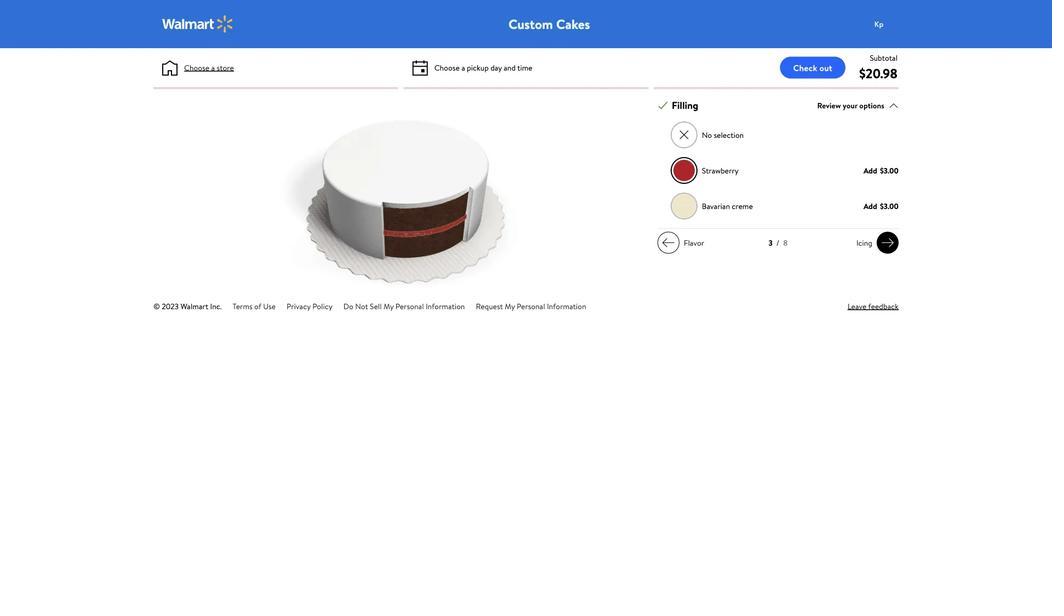 Task type: describe. For each thing, give the bounding box(es) containing it.
add for bavarian creme
[[864, 201, 877, 212]]

do not sell my personal information
[[343, 301, 465, 312]]

kp
[[874, 19, 884, 29]]

day
[[491, 62, 502, 73]]

8
[[783, 238, 788, 249]]

leave
[[848, 301, 867, 312]]

cakes
[[556, 15, 590, 33]]

2 my from the left
[[505, 301, 515, 312]]

use
[[263, 301, 276, 312]]

add $3.00 for bavarian creme
[[864, 201, 899, 212]]

a for pickup
[[461, 62, 465, 73]]

icing link
[[852, 232, 899, 254]]

store
[[217, 62, 234, 73]]

ok image
[[658, 101, 668, 111]]

1 personal from the left
[[395, 301, 424, 312]]

terms of use
[[233, 301, 276, 312]]

2 personal from the left
[[517, 301, 545, 312]]

terms
[[233, 301, 252, 312]]

1 my from the left
[[384, 301, 394, 312]]

2023
[[162, 301, 179, 312]]

not
[[355, 301, 368, 312]]

selection
[[714, 130, 744, 140]]

walmart
[[180, 301, 208, 312]]

$3.00 for strawberry
[[880, 165, 899, 176]]

flavor
[[684, 238, 704, 248]]

bavarian creme
[[702, 201, 753, 212]]

do
[[343, 301, 353, 312]]

choose a pickup day and time
[[434, 62, 532, 73]]

review
[[817, 100, 841, 111]]

icon for continue arrow image inside flavor link
[[662, 237, 675, 250]]

3 / 8
[[769, 238, 788, 249]]

2 information from the left
[[547, 301, 586, 312]]

© 2023 walmart inc.
[[153, 301, 222, 312]]

choose a store
[[184, 62, 234, 73]]

a for store
[[211, 62, 215, 73]]

choose a store link
[[184, 62, 234, 73]]

1 information from the left
[[426, 301, 465, 312]]

choose for choose a store
[[184, 62, 209, 73]]

terms of use link
[[233, 301, 276, 312]]

leave feedback button
[[848, 301, 899, 312]]



Task type: vqa. For each thing, say whether or not it's contained in the screenshot.
Kp dropdown button
yes



Task type: locate. For each thing, give the bounding box(es) containing it.
choose for choose a pickup day and time
[[434, 62, 460, 73]]

time
[[517, 62, 532, 73]]

1 horizontal spatial choose
[[434, 62, 460, 73]]

1 horizontal spatial icon for continue arrow image
[[881, 237, 894, 250]]

back to walmart.com image
[[162, 15, 233, 33]]

2 $3.00 from the top
[[880, 201, 899, 212]]

a left pickup at top left
[[461, 62, 465, 73]]

pickup
[[467, 62, 489, 73]]

icing
[[856, 238, 872, 248]]

2 add from the top
[[864, 201, 877, 212]]

privacy policy link
[[287, 301, 332, 312]]

and
[[504, 62, 516, 73]]

request
[[476, 301, 503, 312]]

request my personal information
[[476, 301, 586, 312]]

check
[[793, 62, 817, 74]]

subtotal
[[870, 52, 898, 63]]

add for strawberry
[[864, 165, 877, 176]]

subtotal $20.98
[[859, 52, 898, 82]]

check out button
[[780, 57, 846, 79]]

feedback
[[868, 301, 899, 312]]

custom
[[509, 15, 553, 33]]

$20.98
[[859, 64, 898, 82]]

icon for continue arrow image right the icing
[[881, 237, 894, 250]]

2 icon for continue arrow image from the left
[[881, 237, 894, 250]]

/
[[777, 238, 779, 249]]

icon for continue arrow image
[[662, 237, 675, 250], [881, 237, 894, 250]]

1 horizontal spatial personal
[[517, 301, 545, 312]]

©
[[153, 301, 160, 312]]

1 vertical spatial $3.00
[[880, 201, 899, 212]]

personal right request
[[517, 301, 545, 312]]

of
[[254, 301, 261, 312]]

1 $3.00 from the top
[[880, 165, 899, 176]]

1 add from the top
[[864, 165, 877, 176]]

0 horizontal spatial information
[[426, 301, 465, 312]]

leave feedback
[[848, 301, 899, 312]]

no selection
[[702, 130, 744, 140]]

information
[[426, 301, 465, 312], [547, 301, 586, 312]]

1 vertical spatial add
[[864, 201, 877, 212]]

icon for continue arrow image left flavor
[[662, 237, 675, 250]]

1 horizontal spatial information
[[547, 301, 586, 312]]

icon for continue arrow image inside the icing link
[[881, 237, 894, 250]]

custom cakes
[[509, 15, 590, 33]]

remove image
[[678, 129, 690, 141]]

privacy policy
[[287, 301, 332, 312]]

add $3.00 for strawberry
[[864, 165, 899, 176]]

no
[[702, 130, 712, 140]]

sell
[[370, 301, 382, 312]]

a left store
[[211, 62, 215, 73]]

personal
[[395, 301, 424, 312], [517, 301, 545, 312]]

0 horizontal spatial personal
[[395, 301, 424, 312]]

your
[[843, 100, 858, 111]]

$3.00 for bavarian creme
[[880, 201, 899, 212]]

add $3.00
[[864, 165, 899, 176], [864, 201, 899, 212]]

0 horizontal spatial icon for continue arrow image
[[662, 237, 675, 250]]

review your options
[[817, 100, 884, 111]]

0 vertical spatial add
[[864, 165, 877, 176]]

strawberry
[[702, 165, 739, 176]]

filling
[[672, 99, 698, 112]]

1 choose from the left
[[184, 62, 209, 73]]

0 horizontal spatial choose
[[184, 62, 209, 73]]

review your options element
[[817, 100, 884, 111]]

my right request
[[505, 301, 515, 312]]

my right sell
[[384, 301, 394, 312]]

choose
[[184, 62, 209, 73], [434, 62, 460, 73]]

choose left store
[[184, 62, 209, 73]]

2 add $3.00 from the top
[[864, 201, 899, 212]]

review your options link
[[817, 98, 899, 113]]

do not sell my personal information link
[[343, 301, 465, 312]]

0 horizontal spatial my
[[384, 301, 394, 312]]

1 vertical spatial add $3.00
[[864, 201, 899, 212]]

0 vertical spatial $3.00
[[880, 165, 899, 176]]

1 horizontal spatial my
[[505, 301, 515, 312]]

0 horizontal spatial a
[[211, 62, 215, 73]]

1 horizontal spatial a
[[461, 62, 465, 73]]

add
[[864, 165, 877, 176], [864, 201, 877, 212]]

creme
[[732, 201, 753, 212]]

my
[[384, 301, 394, 312], [505, 301, 515, 312]]

request my personal information link
[[476, 301, 586, 312]]

bavarian
[[702, 201, 730, 212]]

inc.
[[210, 301, 222, 312]]

options
[[859, 100, 884, 111]]

policy
[[312, 301, 332, 312]]

1 icon for continue arrow image from the left
[[662, 237, 675, 250]]

1 add $3.00 from the top
[[864, 165, 899, 176]]

up arrow image
[[889, 101, 899, 111]]

privacy
[[287, 301, 311, 312]]

kp button
[[868, 13, 912, 35]]

2 a from the left
[[461, 62, 465, 73]]

a
[[211, 62, 215, 73], [461, 62, 465, 73]]

3
[[769, 238, 773, 249]]

choose left pickup at top left
[[434, 62, 460, 73]]

1 a from the left
[[211, 62, 215, 73]]

check out
[[793, 62, 832, 74]]

2 choose from the left
[[434, 62, 460, 73]]

flavor link
[[658, 232, 709, 254]]

out
[[820, 62, 832, 74]]

personal right sell
[[395, 301, 424, 312]]

$3.00
[[880, 165, 899, 176], [880, 201, 899, 212]]

0 vertical spatial add $3.00
[[864, 165, 899, 176]]



